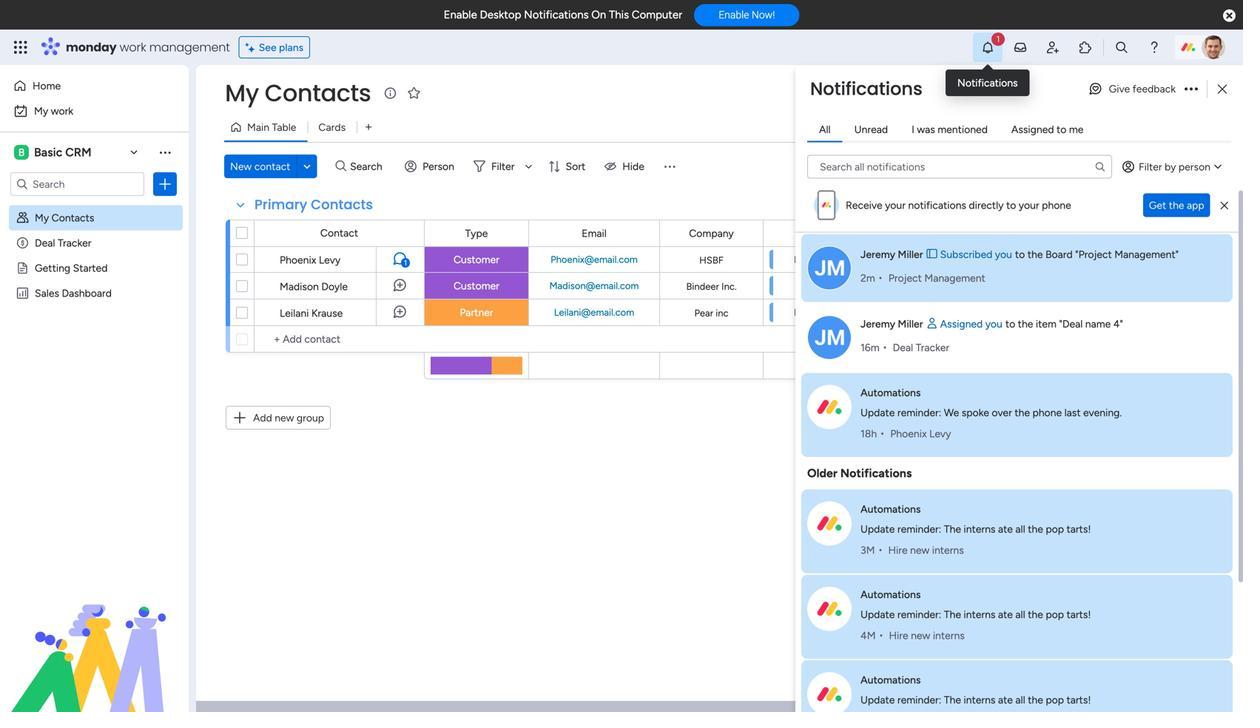 Task type: locate. For each thing, give the bounding box(es) containing it.
automations image
[[808, 385, 852, 430], [808, 502, 852, 546], [808, 587, 852, 632], [808, 673, 852, 713]]

my down search in workspace field
[[35, 212, 49, 224]]

started
[[73, 262, 108, 275]]

levy down we
[[930, 428, 952, 440]]

phoenix inside notifications dialog
[[891, 428, 927, 440]]

miller left 312
[[898, 318, 924, 330]]

0 horizontal spatial work
[[51, 105, 73, 117]]

automations update reminder: the interns ate all the pop tarts! for 3m
[[861, 503, 1092, 536]]

the inside the automations update reminder: we spoke over the phone last evening.
[[1015, 407, 1030, 419]]

2 ate from the top
[[999, 609, 1013, 621]]

0 vertical spatial phone
[[1042, 199, 1072, 212]]

2 horizontal spatial 1
[[1173, 87, 1178, 100]]

jeremy miller image left the '16m'
[[808, 316, 852, 360]]

2 miller from the top
[[898, 318, 924, 330]]

name down the 2
[[829, 280, 853, 292]]

2 automations update reminder: the interns ate all the pop tarts! from the top
[[861, 589, 1092, 621]]

2 jeremy miller from the top
[[861, 318, 924, 330]]

bindeer
[[687, 281, 719, 293]]

directly
[[969, 199, 1004, 212]]

16m
[[861, 342, 880, 354]]

1 vertical spatial automations update reminder: the interns ate all the pop tarts!
[[861, 589, 1092, 621]]

contacts for "primary contacts" field at the top of the page
[[311, 195, 373, 214]]

subscribed
[[941, 248, 993, 261]]

notifications
[[524, 8, 589, 21], [811, 76, 923, 101], [958, 77, 1018, 89], [841, 467, 912, 481]]

enable for enable now!
[[719, 9, 750, 21]]

0 horizontal spatial levy
[[319, 254, 341, 267]]

jeremy miller image down deals
[[808, 246, 852, 291]]

0 vertical spatial 1
[[1173, 87, 1178, 100]]

my contacts inside list box
[[35, 212, 94, 224]]

jeremy miller for project management
[[861, 248, 924, 261]]

now!
[[752, 9, 775, 21]]

+1 inside 'link'
[[934, 307, 944, 319]]

2 all from the top
[[1016, 609, 1026, 621]]

1 enable from the left
[[444, 8, 477, 21]]

4"
[[1114, 318, 1124, 330]]

list box
[[0, 202, 189, 506]]

my contacts up table
[[225, 77, 371, 110]]

deal for 2
[[794, 254, 813, 266]]

main table
[[247, 121, 296, 134]]

primary
[[255, 195, 307, 214]]

work inside option
[[51, 105, 73, 117]]

person
[[423, 160, 454, 173]]

1 miller from the top
[[898, 248, 924, 261]]

my inside my work option
[[34, 105, 48, 117]]

2 enable from the left
[[719, 9, 750, 21]]

Deals field
[[815, 225, 848, 242]]

1 pop from the top
[[1046, 523, 1065, 536]]

1
[[1173, 87, 1178, 100], [404, 259, 407, 268], [855, 280, 859, 292]]

pear inc
[[695, 308, 729, 319]]

assigned
[[1012, 123, 1055, 136], [941, 318, 983, 330]]

filter inside button
[[1139, 161, 1163, 173]]

to right 2541
[[1006, 318, 1016, 330]]

notifications dialog
[[796, 65, 1244, 713]]

0 vertical spatial jeremy miller
[[861, 248, 924, 261]]

table
[[272, 121, 296, 134]]

main
[[247, 121, 269, 134]]

option
[[0, 205, 189, 208]]

you for subscribed you
[[996, 248, 1013, 261]]

assigned you
[[941, 318, 1003, 330]]

enable left the 'now!'
[[719, 9, 750, 21]]

2 reminder: from the top
[[898, 523, 942, 536]]

automations up 3m at the bottom right of the page
[[861, 503, 921, 516]]

1 vertical spatial 1
[[404, 259, 407, 268]]

2 jeremy miller image from the top
[[808, 316, 852, 360]]

1 vertical spatial work
[[51, 105, 73, 117]]

2 automations from the top
[[861, 503, 921, 516]]

automations inside the automations update reminder: we spoke over the phone last evening.
[[861, 387, 921, 399]]

1 horizontal spatial your
[[1019, 199, 1040, 212]]

automations for 4m
[[861, 589, 921, 601]]

phoenix levy
[[280, 254, 341, 267], [891, 428, 952, 440]]

name inside notifications dialog
[[1086, 318, 1111, 330]]

1 horizontal spatial phoenix
[[891, 428, 927, 440]]

new right 3m at the bottom right of the page
[[911, 544, 930, 557]]

phoenix up madison
[[280, 254, 316, 267]]

deal down deal name 1 on the top of the page
[[794, 307, 813, 319]]

column information image
[[879, 228, 891, 239]]

1 vertical spatial hire
[[889, 630, 909, 642]]

0 vertical spatial jeremy
[[861, 248, 896, 261]]

jeremy miller up the '16m'
[[861, 318, 924, 330]]

hire for 4m
[[889, 630, 909, 642]]

2 vertical spatial pop
[[1046, 694, 1065, 707]]

get the app button
[[1144, 194, 1211, 217]]

0 vertical spatial phoenix
[[280, 254, 316, 267]]

2 vertical spatial tarts!
[[1067, 694, 1092, 707]]

name left 4"
[[1086, 318, 1111, 330]]

my
[[225, 77, 259, 110], [34, 105, 48, 117], [35, 212, 49, 224]]

0 horizontal spatial assigned
[[941, 318, 983, 330]]

integrate button
[[949, 112, 1092, 143]]

2 vertical spatial the
[[944, 694, 962, 707]]

4 reminder: from the top
[[898, 694, 942, 707]]

phoenix levy inside notifications dialog
[[891, 428, 952, 440]]

Email field
[[578, 225, 611, 242]]

1 vertical spatial all
[[1016, 609, 1026, 621]]

last
[[1065, 407, 1081, 419]]

customer up partner
[[454, 280, 500, 292]]

you right 563
[[986, 318, 1003, 330]]

notifications
[[909, 199, 967, 212]]

menu image
[[662, 159, 677, 174]]

your right directly
[[1019, 199, 1040, 212]]

2 +1 from the top
[[934, 280, 944, 292]]

1 reminder: from the top
[[898, 407, 942, 419]]

phone up title "field"
[[1042, 199, 1072, 212]]

group
[[297, 412, 324, 425]]

public board image
[[16, 261, 30, 275]]

2 vertical spatial new
[[911, 630, 931, 642]]

we
[[944, 407, 960, 419]]

home option
[[9, 74, 180, 98]]

0 vertical spatial miller
[[898, 248, 924, 261]]

0 horizontal spatial 1
[[404, 259, 407, 268]]

filter left arrow down icon
[[492, 160, 515, 173]]

arrow down image
[[520, 158, 538, 175]]

1 jeremy miller from the top
[[861, 248, 924, 261]]

miller for deal
[[898, 318, 924, 330]]

filter left by
[[1139, 161, 1163, 173]]

1 vertical spatial tarts!
[[1067, 609, 1092, 621]]

3 reminder: from the top
[[898, 609, 942, 621]]

0 vertical spatial new
[[275, 412, 294, 425]]

0 horizontal spatial enable
[[444, 8, 477, 21]]

search image
[[1095, 161, 1107, 173]]

1 vertical spatial phoenix levy
[[891, 428, 952, 440]]

3 automations from the top
[[861, 589, 921, 601]]

0 vertical spatial ate
[[999, 523, 1013, 536]]

enable left desktop
[[444, 8, 477, 21]]

contacts for my contacts "field"
[[265, 77, 371, 110]]

1 vertical spatial +1
[[934, 280, 944, 292]]

update up 4m
[[861, 609, 895, 621]]

2 the from the top
[[944, 609, 962, 621]]

to the board "project management"
[[1016, 248, 1179, 261]]

1 customer from the top
[[454, 254, 500, 266]]

reminder: for 18h
[[898, 407, 942, 419]]

None search field
[[808, 155, 1113, 179]]

deal tracker up "getting started"
[[35, 237, 91, 249]]

phoenix levy down we
[[891, 428, 952, 440]]

1 automations update reminder: the interns ate all the pop tarts! from the top
[[861, 503, 1092, 536]]

1 vertical spatial new
[[911, 544, 930, 557]]

0 horizontal spatial deal tracker
[[35, 237, 91, 249]]

contacts
[[265, 77, 371, 110], [311, 195, 373, 214], [52, 212, 94, 224]]

the
[[1169, 199, 1185, 212], [1028, 248, 1043, 261], [1018, 318, 1034, 330], [1015, 407, 1030, 419], [1028, 523, 1044, 536], [1028, 609, 1044, 621], [1028, 694, 1044, 707]]

hire new interns right 4m
[[889, 630, 965, 642]]

hire new interns right 3m at the bottom right of the page
[[889, 544, 964, 557]]

getting started
[[35, 262, 108, 275]]

2 customer from the top
[[454, 280, 500, 292]]

0 vertical spatial +1
[[934, 254, 944, 266]]

unread
[[855, 123, 888, 136]]

1 update from the top
[[861, 407, 895, 419]]

1 vertical spatial levy
[[930, 428, 952, 440]]

automations up 18h on the bottom right of page
[[861, 387, 921, 399]]

jeremy miller image
[[808, 246, 852, 291], [808, 316, 852, 360]]

0 vertical spatial my contacts
[[225, 77, 371, 110]]

+1 left 312
[[934, 307, 944, 319]]

filter for filter
[[492, 160, 515, 173]]

reminder: inside the automations update reminder: we spoke over the phone last evening.
[[898, 407, 942, 419]]

phone
[[1042, 199, 1072, 212], [1033, 407, 1062, 419]]

deal right the '16m'
[[893, 342, 914, 354]]

project management
[[889, 272, 986, 285]]

0 horizontal spatial phoenix
[[280, 254, 316, 267]]

0 horizontal spatial filter
[[492, 160, 515, 173]]

1 horizontal spatial deal tracker
[[893, 342, 950, 354]]

add new group
[[253, 412, 324, 425]]

filter
[[492, 160, 515, 173], [1139, 161, 1163, 173]]

automations down 4m
[[861, 674, 921, 687]]

1 vertical spatial phone
[[1033, 407, 1062, 419]]

1 vertical spatial tracker
[[916, 342, 950, 354]]

phoenix right 18h on the bottom right of page
[[891, 428, 927, 440]]

phone left last
[[1033, 407, 1062, 419]]

work down home
[[51, 105, 73, 117]]

0 horizontal spatial your
[[885, 199, 906, 212]]

deal tracker
[[35, 237, 91, 249], [893, 342, 950, 354]]

type
[[465, 227, 488, 240]]

ate for 4m
[[999, 609, 1013, 621]]

give feedback
[[1109, 83, 1176, 95]]

1 horizontal spatial levy
[[930, 428, 952, 440]]

your up column information icon in the right of the page
[[885, 199, 906, 212]]

name for 1
[[829, 280, 853, 292]]

2 pop from the top
[[1046, 609, 1065, 621]]

tarts! for 3m
[[1067, 523, 1092, 536]]

over
[[992, 407, 1013, 419]]

update inside the automations update reminder: we spoke over the phone last evening.
[[861, 407, 895, 419]]

levy inside notifications dialog
[[930, 428, 952, 440]]

1 vertical spatial you
[[986, 318, 1003, 330]]

2 vertical spatial automations update reminder: the interns ate all the pop tarts!
[[861, 674, 1092, 707]]

app
[[1187, 199, 1205, 212]]

0 vertical spatial you
[[996, 248, 1013, 261]]

1 all from the top
[[1016, 523, 1026, 536]]

hire new interns
[[889, 544, 964, 557], [889, 630, 965, 642]]

tracker inside notifications dialog
[[916, 342, 950, 354]]

search everything image
[[1115, 40, 1130, 55]]

options image
[[1185, 85, 1199, 93]]

2 vertical spatial ate
[[999, 694, 1013, 707]]

1 vertical spatial deal tracker
[[893, 342, 950, 354]]

v2 search image
[[336, 158, 347, 175]]

deal tracker inside notifications dialog
[[893, 342, 950, 354]]

work
[[120, 39, 146, 56], [51, 105, 73, 117]]

1 vertical spatial ate
[[999, 609, 1013, 621]]

filter by person button
[[1116, 155, 1232, 179]]

update for 18h
[[861, 407, 895, 419]]

0 vertical spatial customer
[[454, 254, 500, 266]]

2 jeremy from the top
[[861, 318, 896, 330]]

1 vertical spatial the
[[944, 609, 962, 621]]

angle down image
[[304, 161, 311, 172]]

workspace options image
[[158, 145, 172, 160]]

enable now!
[[719, 9, 775, 21]]

1 vertical spatial jeremy miller
[[861, 318, 924, 330]]

1 vertical spatial hire new interns
[[889, 630, 965, 642]]

update up 18h on the bottom right of page
[[861, 407, 895, 419]]

you
[[996, 248, 1013, 261], [986, 318, 1003, 330]]

1 vertical spatial pop
[[1046, 609, 1065, 621]]

automations
[[861, 387, 921, 399], [861, 503, 921, 516], [861, 589, 921, 601], [861, 674, 921, 687]]

notifications left on
[[524, 8, 589, 21]]

public dashboard image
[[16, 286, 30, 301]]

2 tarts! from the top
[[1067, 609, 1092, 621]]

all for 4m
[[1016, 609, 1026, 621]]

1 horizontal spatial filter
[[1139, 161, 1163, 173]]

"project
[[1076, 248, 1112, 261]]

dapulse x slim image
[[1221, 201, 1229, 211]]

1 horizontal spatial assigned
[[1012, 123, 1055, 136]]

work right monday
[[120, 39, 146, 56]]

4 automations image from the top
[[808, 673, 852, 713]]

contacts up 'cards' button
[[265, 77, 371, 110]]

0 vertical spatial hire new interns
[[889, 544, 964, 557]]

0 horizontal spatial my contacts
[[35, 212, 94, 224]]

1 ate from the top
[[999, 523, 1013, 536]]

company
[[689, 227, 734, 240]]

hire right 3m at the bottom right of the page
[[889, 544, 908, 557]]

jeremy miller for deal tracker
[[861, 318, 924, 330]]

tracker down 312
[[916, 342, 950, 354]]

jeremy for 2m
[[861, 248, 896, 261]]

2 automations image from the top
[[808, 502, 852, 546]]

1 automations from the top
[[861, 387, 921, 399]]

1 horizontal spatial 1
[[855, 280, 859, 292]]

1 horizontal spatial phoenix levy
[[891, 428, 952, 440]]

enable inside button
[[719, 9, 750, 21]]

work for monday
[[120, 39, 146, 56]]

add view image
[[366, 122, 372, 133]]

my work link
[[9, 99, 180, 123]]

1 tarts! from the top
[[1067, 523, 1092, 536]]

1 horizontal spatial tracker
[[916, 342, 950, 354]]

2 vertical spatial 1
[[855, 280, 859, 292]]

0 vertical spatial hire
[[889, 544, 908, 557]]

phoenix levy up the madison doyle
[[280, 254, 341, 267]]

automations image for 18h
[[808, 385, 852, 430]]

325
[[947, 254, 963, 266]]

ate
[[999, 523, 1013, 536], [999, 609, 1013, 621], [999, 694, 1013, 707]]

miller
[[898, 248, 924, 261], [898, 318, 924, 330]]

reminder:
[[898, 407, 942, 419], [898, 523, 942, 536], [898, 609, 942, 621], [898, 694, 942, 707]]

name left the 2
[[815, 254, 839, 266]]

pear
[[695, 308, 714, 319]]

0 vertical spatial work
[[120, 39, 146, 56]]

basic
[[34, 145, 62, 160]]

deal up deal name 1 on the top of the page
[[794, 254, 813, 266]]

3 automations image from the top
[[808, 587, 852, 632]]

0 vertical spatial tracker
[[58, 237, 91, 249]]

hire right 4m
[[889, 630, 909, 642]]

assigned to me
[[1012, 123, 1084, 136]]

new
[[230, 160, 252, 173]]

1 automations image from the top
[[808, 385, 852, 430]]

4 automations from the top
[[861, 674, 921, 687]]

i was mentioned
[[912, 123, 988, 136]]

customer down type
[[454, 254, 500, 266]]

0 vertical spatial pop
[[1046, 523, 1065, 536]]

1 horizontal spatial my contacts
[[225, 77, 371, 110]]

filter inside popup button
[[492, 160, 515, 173]]

+1 left '854'
[[934, 280, 944, 292]]

inc.
[[722, 281, 737, 293]]

1 vertical spatial phoenix
[[891, 428, 927, 440]]

jeremy miller down column information icon in the right of the page
[[861, 248, 924, 261]]

1 vertical spatial customer
[[454, 280, 500, 292]]

2 vertical spatial +1
[[934, 307, 944, 319]]

jeremy down column information icon in the right of the page
[[861, 248, 896, 261]]

4 update from the top
[[861, 694, 895, 707]]

3 update from the top
[[861, 609, 895, 621]]

miller up the project
[[898, 248, 924, 261]]

0 vertical spatial jeremy miller image
[[808, 246, 852, 291]]

1 jeremy miller image from the top
[[808, 246, 852, 291]]

reminder: for 3m
[[898, 523, 942, 536]]

notifications up unread
[[811, 76, 923, 101]]

automations up 4m
[[861, 589, 921, 601]]

0 vertical spatial automations update reminder: the interns ate all the pop tarts!
[[861, 503, 1092, 536]]

name left 3
[[816, 307, 839, 319]]

my contacts down search in workspace field
[[35, 212, 94, 224]]

interns
[[964, 523, 996, 536], [933, 544, 964, 557], [964, 609, 996, 621], [933, 630, 965, 642], [964, 694, 996, 707]]

notifications image
[[981, 40, 996, 55]]

you right 478
[[996, 248, 1013, 261]]

0 vertical spatial tarts!
[[1067, 523, 1092, 536]]

+1
[[934, 254, 944, 266], [934, 280, 944, 292], [934, 307, 944, 319]]

all for 3m
[[1016, 523, 1026, 536]]

2 vertical spatial all
[[1016, 694, 1026, 707]]

workspace selection element
[[14, 144, 94, 161]]

new right 4m
[[911, 630, 931, 642]]

and
[[1225, 254, 1242, 266]]

0499
[[985, 280, 1008, 292]]

1 vertical spatial my contacts
[[35, 212, 94, 224]]

ate for 3m
[[999, 523, 1013, 536]]

my down home
[[34, 105, 48, 117]]

+1 left '325'
[[934, 254, 944, 266]]

home
[[33, 80, 61, 92]]

0 vertical spatial assigned
[[1012, 123, 1055, 136]]

update
[[861, 407, 895, 419], [861, 523, 895, 536], [861, 609, 895, 621], [861, 694, 895, 707]]

1 +1 from the top
[[934, 254, 944, 266]]

assigned for assigned to me
[[1012, 123, 1055, 136]]

enable desktop notifications on this computer
[[444, 8, 683, 21]]

1 jeremy from the top
[[861, 248, 896, 261]]

hide button
[[599, 155, 654, 178]]

deal tracker down 312
[[893, 342, 950, 354]]

0 vertical spatial all
[[1016, 523, 1026, 536]]

filter button
[[468, 155, 538, 178]]

1 horizontal spatial enable
[[719, 9, 750, 21]]

contacts up 'contact'
[[311, 195, 373, 214]]

1 vertical spatial miller
[[898, 318, 924, 330]]

my work
[[34, 105, 73, 117]]

update for 4m
[[861, 609, 895, 621]]

2 update from the top
[[861, 523, 895, 536]]

1 vertical spatial assigned
[[941, 318, 983, 330]]

automations image for 4m
[[808, 587, 852, 632]]

new right add
[[275, 412, 294, 425]]

1 vertical spatial jeremy
[[861, 318, 896, 330]]

levy up doyle
[[319, 254, 341, 267]]

0 vertical spatial the
[[944, 523, 962, 536]]

+1 for +1 312 563 2541
[[934, 307, 944, 319]]

leilani krause
[[280, 307, 343, 320]]

enable
[[444, 8, 477, 21], [719, 9, 750, 21]]

2 your from the left
[[1019, 199, 1040, 212]]

deal down deal name 2
[[808, 280, 826, 292]]

update up 3m at the bottom right of the page
[[861, 523, 895, 536]]

1 horizontal spatial work
[[120, 39, 146, 56]]

deal name 3
[[794, 307, 847, 319]]

all
[[819, 123, 831, 136]]

1 the from the top
[[944, 523, 962, 536]]

new for 3m
[[911, 544, 930, 557]]

722
[[966, 280, 982, 292]]

update down 4m
[[861, 694, 895, 707]]

update for 3m
[[861, 523, 895, 536]]

0 vertical spatial deal tracker
[[35, 237, 91, 249]]

3 +1 from the top
[[934, 307, 944, 319]]

1 vertical spatial jeremy miller image
[[808, 316, 852, 360]]

to right 5698
[[1016, 248, 1026, 261]]

None field
[[1216, 225, 1244, 242]]

contacts inside field
[[311, 195, 373, 214]]

0 horizontal spatial phoenix levy
[[280, 254, 341, 267]]

to the item "deal name 4"
[[1006, 318, 1124, 330]]

tracker up "getting started"
[[58, 237, 91, 249]]

Title field
[[1069, 225, 1096, 242]]

jeremy up the '16m'
[[861, 318, 896, 330]]



Task type: describe. For each thing, give the bounding box(es) containing it.
invite
[[1139, 87, 1164, 100]]

to right directly
[[1007, 199, 1017, 212]]

2m
[[861, 272, 876, 285]]

0 vertical spatial levy
[[319, 254, 341, 267]]

this
[[609, 8, 629, 21]]

main table button
[[224, 115, 308, 139]]

get the app
[[1149, 199, 1205, 212]]

name for 2
[[815, 254, 839, 266]]

lottie animation image
[[0, 563, 189, 713]]

computer
[[632, 8, 683, 21]]

478
[[965, 254, 982, 266]]

Primary Contacts field
[[251, 195, 377, 215]]

notifications down 18h on the bottom right of page
[[841, 467, 912, 481]]

person
[[1179, 161, 1211, 173]]

tarts! for 4m
[[1067, 609, 1092, 621]]

leilani@email.com link
[[551, 307, 638, 319]]

work for my
[[51, 105, 73, 117]]

+1 854 722 0499
[[934, 280, 1008, 292]]

see plans
[[259, 41, 304, 54]]

4m
[[861, 630, 876, 642]]

doyle
[[322, 281, 348, 293]]

receive your notifications directly to your phone
[[846, 199, 1072, 212]]

contact
[[320, 227, 358, 239]]

you for assigned you
[[986, 318, 1003, 330]]

3 tarts! from the top
[[1067, 694, 1092, 707]]

+1 325 478 5698 link
[[928, 251, 1007, 269]]

get
[[1149, 199, 1167, 212]]

0 horizontal spatial tracker
[[58, 237, 91, 249]]

select product image
[[13, 40, 28, 55]]

+ Add contact text field
[[262, 331, 418, 349]]

1 for invite / 1
[[1173, 87, 1178, 100]]

monday
[[66, 39, 117, 56]]

to left me
[[1057, 123, 1067, 136]]

new inside 'button'
[[275, 412, 294, 425]]

filter for filter by person
[[1139, 161, 1163, 173]]

was
[[917, 123, 936, 136]]

phoenix@email.com
[[551, 254, 638, 266]]

deal name 2
[[794, 254, 847, 266]]

the for 3m
[[944, 523, 962, 536]]

madison@email.com
[[550, 280, 639, 292]]

notifications down 'notifications' 'image'
[[958, 77, 1018, 89]]

cards button
[[308, 115, 357, 139]]

3 automations update reminder: the interns ate all the pop tarts! from the top
[[861, 674, 1092, 707]]

854
[[947, 280, 964, 292]]

enable now! button
[[695, 4, 800, 26]]

deals
[[819, 227, 844, 240]]

cards
[[319, 121, 346, 134]]

desktop
[[480, 8, 521, 21]]

lottie animation element
[[0, 563, 189, 713]]

phone inside the automations update reminder: we spoke over the phone last evening.
[[1033, 407, 1062, 419]]

+1 312 563 2541
[[934, 307, 1003, 319]]

home link
[[9, 74, 180, 98]]

board
[[1046, 248, 1073, 261]]

3 the from the top
[[944, 694, 962, 707]]

18h
[[861, 428, 877, 440]]

1 your from the left
[[885, 199, 906, 212]]

i
[[912, 123, 915, 136]]

add to favorites image
[[407, 86, 422, 100]]

plans
[[279, 41, 304, 54]]

deal inside notifications dialog
[[893, 342, 914, 354]]

give
[[1109, 83, 1131, 95]]

+1 for +1 325 478 5698
[[934, 254, 944, 266]]

invite / 1
[[1139, 87, 1178, 100]]

automations for 3m
[[861, 503, 921, 516]]

bindeer inc.
[[687, 281, 737, 293]]

add
[[253, 412, 272, 425]]

+1 325 478 5698
[[934, 254, 1007, 266]]

getting
[[35, 262, 70, 275]]

my work option
[[9, 99, 180, 123]]

leader
[[1194, 254, 1222, 266]]

feedback
[[1133, 83, 1176, 95]]

jeremy miller image for 2m
[[808, 246, 852, 291]]

hire new interns for 4m
[[889, 630, 965, 642]]

list box containing my contacts
[[0, 202, 189, 506]]

madison
[[280, 281, 319, 293]]

deal up getting
[[35, 237, 55, 249]]

automations image for 3m
[[808, 502, 852, 546]]

older
[[808, 467, 838, 481]]

0 vertical spatial phoenix levy
[[280, 254, 341, 267]]

new contact button
[[224, 155, 296, 178]]

sales
[[35, 287, 59, 300]]

dashboard
[[62, 287, 112, 300]]

b
[[18, 146, 25, 159]]

+1 for +1 854 722 0499
[[934, 280, 944, 292]]

Phone field
[[947, 225, 983, 242]]

3 pop from the top
[[1046, 694, 1065, 707]]

312
[[947, 307, 961, 319]]

+1 312 563 2541 link
[[928, 304, 1003, 322]]

me
[[1070, 123, 1084, 136]]

the inside get the app button
[[1169, 199, 1185, 212]]

item
[[1036, 318, 1057, 330]]

1 image
[[992, 30, 1005, 47]]

show board description image
[[382, 86, 399, 101]]

Company field
[[686, 225, 738, 242]]

Search field
[[347, 156, 391, 177]]

respected leader and 
[[1142, 254, 1244, 266]]

integrate
[[974, 121, 1017, 134]]

3 ate from the top
[[999, 694, 1013, 707]]

workspace image
[[14, 144, 29, 161]]

management
[[149, 39, 230, 56]]

madison@email.com link
[[547, 280, 642, 292]]

name for 3
[[816, 307, 839, 319]]

automations for 18h
[[861, 387, 921, 399]]

add new group button
[[226, 406, 331, 430]]

update feed image
[[1013, 40, 1028, 55]]

Search all notifications search field
[[808, 155, 1113, 179]]

invite / 1 button
[[1111, 81, 1184, 105]]

hire new interns for 3m
[[889, 544, 964, 557]]

options image
[[158, 177, 172, 192]]

jeremy miller image for 16m
[[808, 316, 852, 360]]

+1 854 722 0499 link
[[928, 277, 1008, 295]]

5698
[[985, 254, 1007, 266]]

2
[[842, 254, 847, 266]]

the for 4m
[[944, 609, 962, 621]]

deal for 3
[[794, 307, 813, 319]]

invite members image
[[1046, 40, 1061, 55]]

crm
[[65, 145, 92, 160]]

email
[[582, 227, 607, 240]]

assigned for assigned you
[[941, 318, 983, 330]]

management"
[[1115, 248, 1179, 261]]

help image
[[1147, 40, 1162, 55]]

pop for 3m
[[1046, 523, 1065, 536]]

receive
[[846, 199, 883, 212]]

1 button
[[376, 247, 424, 273]]

phoenix@email.com link
[[548, 254, 641, 266]]

Type field
[[462, 225, 492, 242]]

inc
[[716, 308, 729, 319]]

my up main
[[225, 77, 259, 110]]

deal for 1
[[808, 280, 826, 292]]

jeremy for 16m
[[861, 318, 896, 330]]

miller for project
[[898, 248, 924, 261]]

reminder: for 4m
[[898, 609, 942, 621]]

dapulse close image
[[1224, 9, 1236, 24]]

hsbf
[[700, 255, 724, 267]]

terry turtle image
[[1202, 36, 1226, 59]]

person button
[[399, 155, 463, 178]]

pop for 4m
[[1046, 609, 1065, 621]]

enable for enable desktop notifications on this computer
[[444, 8, 477, 21]]

My Contacts field
[[221, 77, 375, 110]]

1 for deal name 1
[[855, 280, 859, 292]]

project
[[889, 272, 922, 285]]

evening.
[[1084, 407, 1122, 419]]

basic crm
[[34, 145, 92, 160]]

sort button
[[542, 155, 595, 178]]

monday marketplace image
[[1079, 40, 1093, 55]]

sales dashboard
[[35, 287, 112, 300]]

automations update reminder: the interns ate all the pop tarts! for 4m
[[861, 589, 1092, 621]]

mentioned
[[938, 123, 988, 136]]

hire for 3m
[[889, 544, 908, 557]]

by
[[1165, 161, 1177, 173]]

contacts down search in workspace field
[[52, 212, 94, 224]]

new for 4m
[[911, 630, 931, 642]]

3 all from the top
[[1016, 694, 1026, 707]]

Search in workspace field
[[31, 176, 124, 193]]



Task type: vqa. For each thing, say whether or not it's contained in the screenshot.
1st 'envelope o' 'image'
no



